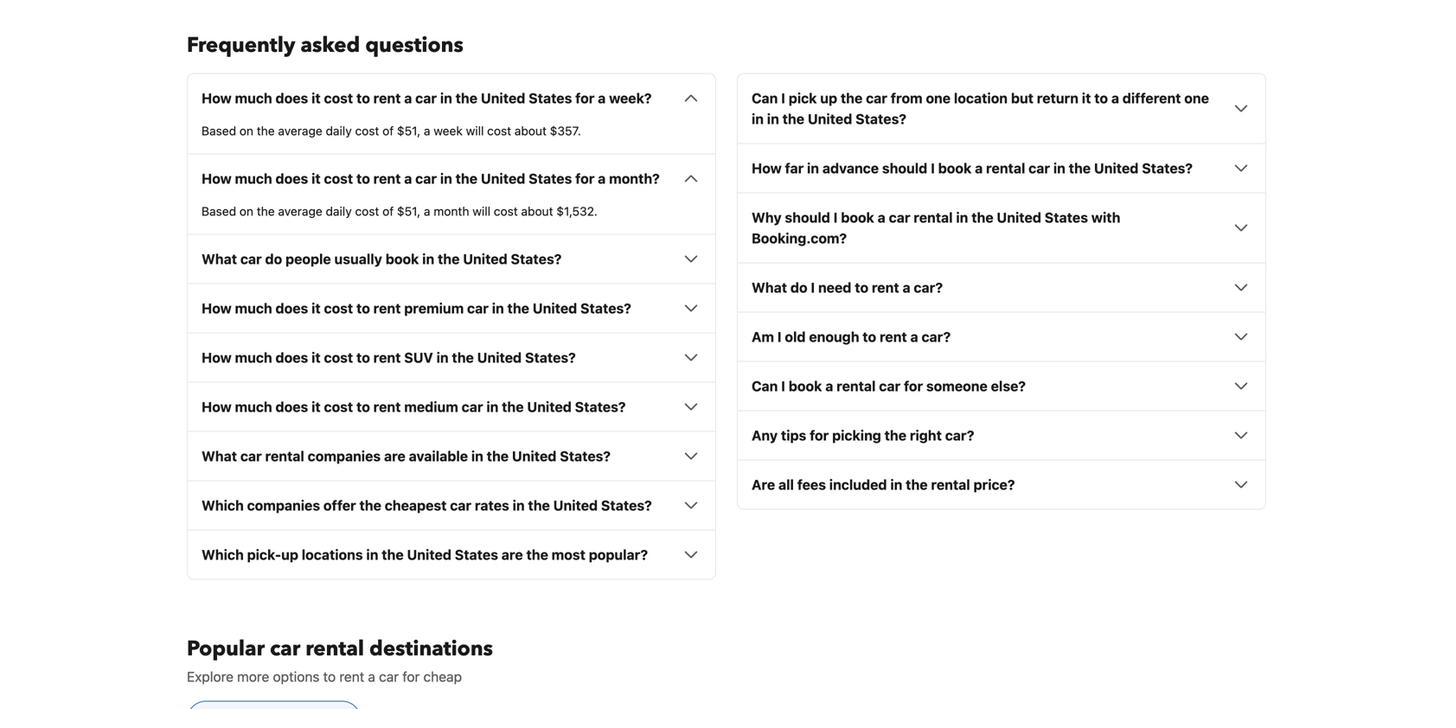 Task type: locate. For each thing, give the bounding box(es) containing it.
it inside how much does it cost to rent suv in the united states? dropdown button
[[311, 349, 321, 366]]

one
[[926, 90, 951, 106], [1184, 90, 1209, 106]]

2 vertical spatial what
[[202, 448, 237, 464]]

cheap
[[423, 668, 462, 685]]

more
[[237, 668, 269, 685]]

1 $51, from the top
[[397, 123, 420, 138]]

options
[[273, 668, 320, 685]]

$51, down how much does it cost to rent a car in the united states for a week?
[[397, 123, 420, 138]]

rent up based on the average daily cost of $51, a month will cost about $1,532.
[[373, 170, 401, 187]]

car? down why should i book a car rental in the united states with booking.com?
[[914, 279, 943, 296]]

4 much from the top
[[235, 349, 272, 366]]

1 vertical spatial companies
[[247, 497, 320, 514]]

2 much from the top
[[235, 170, 272, 187]]

car? up someone at bottom right
[[922, 328, 951, 345]]

a inside how far in advance should i book a rental car in the united states? dropdown button
[[975, 160, 983, 176]]

a up based on the average daily cost of $51, a week will cost about $357.
[[404, 90, 412, 106]]

week
[[434, 123, 463, 138]]

1 daily from the top
[[326, 123, 352, 138]]

5 does from the top
[[276, 399, 308, 415]]

should up booking.com?
[[785, 209, 830, 226]]

daily down asked
[[326, 123, 352, 138]]

1 horizontal spatial are
[[501, 546, 523, 563]]

what for what car rental companies are available in the united states?
[[202, 448, 237, 464]]

to right need
[[855, 279, 868, 296]]

companies up pick-
[[247, 497, 320, 514]]

it inside how much does it cost to rent a car in the united states for a week? dropdown button
[[311, 90, 321, 106]]

cost
[[324, 90, 353, 106], [355, 123, 379, 138], [487, 123, 511, 138], [324, 170, 353, 187], [355, 204, 379, 218], [494, 204, 518, 218], [324, 300, 353, 316], [324, 349, 353, 366], [324, 399, 353, 415]]

how for how far in advance should i book a rental car in the united states?
[[752, 160, 782, 176]]

1 vertical spatial of
[[382, 204, 394, 218]]

to down how much does it cost to rent suv in the united states?
[[356, 399, 370, 415]]

popular?
[[589, 546, 648, 563]]

1 vertical spatial on
[[239, 204, 253, 218]]

are left available
[[384, 448, 406, 464]]

of
[[382, 123, 394, 138], [382, 204, 394, 218]]

daily up "usually" at the top of page
[[326, 204, 352, 218]]

0 vertical spatial car?
[[914, 279, 943, 296]]

0 vertical spatial of
[[382, 123, 394, 138]]

companies up offer
[[308, 448, 381, 464]]

1 vertical spatial average
[[278, 204, 322, 218]]

average
[[278, 123, 322, 138], [278, 204, 322, 218]]

should right advance at the top right
[[882, 160, 927, 176]]

does
[[276, 90, 308, 106], [276, 170, 308, 187], [276, 300, 308, 316], [276, 349, 308, 366], [276, 399, 308, 415]]

based on the average daily cost of $51, a month will cost about $1,532.
[[202, 204, 598, 218]]

based
[[202, 123, 236, 138], [202, 204, 236, 218]]

can up any
[[752, 378, 778, 394]]

for right tips
[[810, 427, 829, 444]]

need
[[818, 279, 851, 296]]

it for how much does it cost to rent suv in the united states?
[[311, 349, 321, 366]]

$51, for month?
[[397, 204, 420, 218]]

rent up can i book a rental car for someone else?
[[880, 328, 907, 345]]

how far in advance should i book a rental car in the united states? button
[[752, 158, 1251, 178]]

based on the average daily cost of $51, a week will cost about $357.
[[202, 123, 581, 138]]

1 on from the top
[[239, 123, 253, 138]]

does for how much does it cost to rent a car in the united states for a week?
[[276, 90, 308, 106]]

0 vertical spatial based
[[202, 123, 236, 138]]

much for how much does it cost to rent medium car in the united states?
[[235, 399, 272, 415]]

which companies offer the cheapest car rates  in the united states?
[[202, 497, 652, 514]]

which for which companies offer the cheapest car rates  in the united states?
[[202, 497, 244, 514]]

asked
[[301, 31, 360, 59]]

1 vertical spatial daily
[[326, 204, 352, 218]]

can for can i book a rental car for someone else?
[[752, 378, 778, 394]]

1 vertical spatial what
[[752, 279, 787, 296]]

but
[[1011, 90, 1034, 106]]

destinations
[[369, 635, 493, 663]]

0 vertical spatial about
[[514, 123, 547, 138]]

week?
[[609, 90, 652, 106]]

a down destinations
[[368, 668, 375, 685]]

enough
[[809, 328, 859, 345]]

1 of from the top
[[382, 123, 394, 138]]

1 vertical spatial based
[[202, 204, 236, 218]]

what for what car do people usually book in the united states?
[[202, 251, 237, 267]]

$51, down how much does it cost to rent a car in the united states for a month?
[[397, 204, 420, 218]]

picking
[[832, 427, 881, 444]]

for
[[575, 90, 595, 106], [575, 170, 595, 187], [904, 378, 923, 394], [810, 427, 829, 444], [402, 668, 420, 685]]

rent inside popular car rental destinations explore more options to rent a car for cheap
[[339, 668, 364, 685]]

states down 'rates' at bottom
[[455, 546, 498, 563]]

it inside how much does it cost to rent a car in the united states for a month? dropdown button
[[311, 170, 321, 187]]

are
[[384, 448, 406, 464], [501, 546, 523, 563]]

can i pick up the car from one location but return it to a different one in in the united states?
[[752, 90, 1209, 127]]

of up what car do people usually book in the united states?
[[382, 204, 394, 218]]

cost down "usually" at the top of page
[[324, 300, 353, 316]]

included
[[829, 476, 887, 493]]

one right different
[[1184, 90, 1209, 106]]

how much does it cost to rent medium car in the united states? button
[[202, 396, 701, 417]]

rent left medium
[[373, 399, 401, 415]]

how much does it cost to rent premium car in the united states?
[[202, 300, 631, 316]]

0 vertical spatial will
[[466, 123, 484, 138]]

0 vertical spatial average
[[278, 123, 322, 138]]

cost right week
[[487, 123, 511, 138]]

1 vertical spatial about
[[521, 204, 553, 218]]

1 vertical spatial can
[[752, 378, 778, 394]]

i up booking.com?
[[833, 209, 838, 226]]

what inside "dropdown button"
[[752, 279, 787, 296]]

1 vertical spatial $51,
[[397, 204, 420, 218]]

can inside can i pick up the car from one location but return it to a different one in in the united states?
[[752, 90, 778, 106]]

a down why should i book a car rental in the united states with booking.com?
[[902, 279, 910, 296]]

what car do people usually book in the united states? button
[[202, 248, 701, 269]]

car? for what do i need to rent a car?
[[914, 279, 943, 296]]

cost up based on the average daily cost of $51, a month will cost about $1,532.
[[324, 170, 353, 187]]

for inside popular car rental destinations explore more options to rent a car for cheap
[[402, 668, 420, 685]]

does for how much does it cost to rent a car in the united states for a month?
[[276, 170, 308, 187]]

states left with
[[1045, 209, 1088, 226]]

can i book a rental car for someone else?
[[752, 378, 1026, 394]]

2 daily from the top
[[326, 204, 352, 218]]

a left different
[[1111, 90, 1119, 106]]

can for can i pick up the car from one location but return it to a different one in in the united states?
[[752, 90, 778, 106]]

a inside popular car rental destinations explore more options to rent a car for cheap
[[368, 668, 375, 685]]

can left pick
[[752, 90, 778, 106]]

i left pick
[[781, 90, 785, 106]]

1 vertical spatial which
[[202, 546, 244, 563]]

it inside how much does it cost to rent medium car in the united states? dropdown button
[[311, 399, 321, 415]]

i up tips
[[781, 378, 785, 394]]

average for how much does it cost to rent a car in the united states for a month?
[[278, 204, 322, 218]]

in
[[440, 90, 452, 106], [752, 111, 764, 127], [767, 111, 779, 127], [807, 160, 819, 176], [1053, 160, 1065, 176], [440, 170, 452, 187], [956, 209, 968, 226], [422, 251, 434, 267], [492, 300, 504, 316], [436, 349, 449, 366], [486, 399, 498, 415], [471, 448, 483, 464], [890, 476, 902, 493], [513, 497, 525, 514], [366, 546, 378, 563]]

car? inside dropdown button
[[922, 328, 951, 345]]

car?
[[914, 279, 943, 296], [922, 328, 951, 345], [945, 427, 974, 444]]

2 vertical spatial car?
[[945, 427, 974, 444]]

to right return
[[1094, 90, 1108, 106]]

0 vertical spatial what
[[202, 251, 237, 267]]

about for week?
[[514, 123, 547, 138]]

$1,532.
[[556, 204, 598, 218]]

2 based from the top
[[202, 204, 236, 218]]

1 much from the top
[[235, 90, 272, 106]]

on
[[239, 123, 253, 138], [239, 204, 253, 218]]

much for how much does it cost to rent suv in the united states?
[[235, 349, 272, 366]]

0 horizontal spatial should
[[785, 209, 830, 226]]

tips
[[781, 427, 806, 444]]

how for how much does it cost to rent suv in the united states?
[[202, 349, 232, 366]]

which for which pick-up locations in the united states are the most popular?
[[202, 546, 244, 563]]

do inside "dropdown button"
[[790, 279, 807, 296]]

1 horizontal spatial do
[[790, 279, 807, 296]]

a down enough
[[825, 378, 833, 394]]

0 horizontal spatial one
[[926, 90, 951, 106]]

0 vertical spatial up
[[820, 90, 837, 106]]

2 of from the top
[[382, 204, 394, 218]]

a down can i pick up the car from one location but return it to a different one in in the united states?
[[975, 160, 983, 176]]

rent right need
[[872, 279, 899, 296]]

does for how much does it cost to rent suv in the united states?
[[276, 349, 308, 366]]

will for week?
[[466, 123, 484, 138]]

much for how much does it cost to rent a car in the united states for a week?
[[235, 90, 272, 106]]

book
[[938, 160, 972, 176], [841, 209, 874, 226], [386, 251, 419, 267], [789, 378, 822, 394]]

i inside why should i book a car rental in the united states with booking.com?
[[833, 209, 838, 226]]

a inside what do i need to rent a car? "dropdown button"
[[902, 279, 910, 296]]

2 $51, from the top
[[397, 204, 420, 218]]

1 vertical spatial are
[[501, 546, 523, 563]]

i
[[781, 90, 785, 106], [931, 160, 935, 176], [833, 209, 838, 226], [811, 279, 815, 296], [777, 328, 782, 345], [781, 378, 785, 394]]

0 vertical spatial can
[[752, 90, 778, 106]]

2 does from the top
[[276, 170, 308, 187]]

1 can from the top
[[752, 90, 778, 106]]

how much does it cost to rent a car in the united states for a week?
[[202, 90, 652, 106]]

offer
[[323, 497, 356, 514]]

for left cheap
[[402, 668, 420, 685]]

any tips for picking the right car? button
[[752, 425, 1251, 446]]

book down advance at the top right
[[841, 209, 874, 226]]

$51, for week?
[[397, 123, 420, 138]]

0 vertical spatial should
[[882, 160, 927, 176]]

united
[[481, 90, 525, 106], [808, 111, 852, 127], [1094, 160, 1139, 176], [481, 170, 525, 187], [997, 209, 1041, 226], [463, 251, 507, 267], [533, 300, 577, 316], [477, 349, 522, 366], [527, 399, 572, 415], [512, 448, 556, 464], [553, 497, 598, 514], [407, 546, 451, 563]]

1 horizontal spatial should
[[882, 160, 927, 176]]

0 horizontal spatial up
[[281, 546, 298, 563]]

rent up based on the average daily cost of $51, a week will cost about $357.
[[373, 90, 401, 106]]

i inside can i pick up the car from one location but return it to a different one in in the united states?
[[781, 90, 785, 106]]

car? inside "dropdown button"
[[914, 279, 943, 296]]

one right from
[[926, 90, 951, 106]]

to right the options
[[323, 668, 336, 685]]

does for how much does it cost to rent premium car in the united states?
[[276, 300, 308, 316]]

month?
[[609, 170, 660, 187]]

3 does from the top
[[276, 300, 308, 316]]

2 average from the top
[[278, 204, 322, 218]]

1 based from the top
[[202, 123, 236, 138]]

1 does from the top
[[276, 90, 308, 106]]

book right "usually" at the top of page
[[386, 251, 419, 267]]

0 vertical spatial companies
[[308, 448, 381, 464]]

rental inside why should i book a car rental in the united states with booking.com?
[[914, 209, 953, 226]]

which
[[202, 497, 244, 514], [202, 546, 244, 563]]

5 much from the top
[[235, 399, 272, 415]]

united inside can i pick up the car from one location but return it to a different one in in the united states?
[[808, 111, 852, 127]]

popular car rental destinations explore more options to rent a car for cheap
[[187, 635, 493, 685]]

people
[[285, 251, 331, 267]]

frequently
[[187, 31, 295, 59]]

what do i need to rent a car?
[[752, 279, 943, 296]]

popular
[[187, 635, 265, 663]]

a inside can i book a rental car for someone else? dropdown button
[[825, 378, 833, 394]]

0 vertical spatial which
[[202, 497, 244, 514]]

on for how much does it cost to rent a car in the united states for a month?
[[239, 204, 253, 218]]

rent right the options
[[339, 668, 364, 685]]

rent left premium at the left
[[373, 300, 401, 316]]

i left need
[[811, 279, 815, 296]]

daily for how much does it cost to rent a car in the united states for a month?
[[326, 204, 352, 218]]

to inside can i pick up the car from one location but return it to a different one in in the united states?
[[1094, 90, 1108, 106]]

why should i book a car rental in the united states with booking.com?
[[752, 209, 1120, 246]]

daily
[[326, 123, 352, 138], [326, 204, 352, 218]]

book down the old
[[789, 378, 822, 394]]

to up based on the average daily cost of $51, a month will cost about $1,532.
[[356, 170, 370, 187]]

rent left suv
[[373, 349, 401, 366]]

car? right right
[[945, 427, 974, 444]]

else?
[[991, 378, 1026, 394]]

how for how much does it cost to rent premium car in the united states?
[[202, 300, 232, 316]]

month
[[434, 204, 469, 218]]

it inside how much does it cost to rent premium car in the united states? dropdown button
[[311, 300, 321, 316]]

a left month?
[[598, 170, 606, 187]]

up
[[820, 90, 837, 106], [281, 546, 298, 563]]

1 vertical spatial do
[[790, 279, 807, 296]]

0 vertical spatial daily
[[326, 123, 352, 138]]

why should i book a car rental in the united states with booking.com? button
[[752, 207, 1251, 248]]

rates
[[475, 497, 509, 514]]

4 does from the top
[[276, 349, 308, 366]]

old
[[785, 328, 806, 345]]

will right week
[[466, 123, 484, 138]]

can i book a rental car for someone else? button
[[752, 376, 1251, 396]]

do
[[265, 251, 282, 267], [790, 279, 807, 296]]

0 vertical spatial are
[[384, 448, 406, 464]]

from
[[891, 90, 923, 106]]

1 which from the top
[[202, 497, 244, 514]]

to
[[356, 90, 370, 106], [1094, 90, 1108, 106], [356, 170, 370, 187], [855, 279, 868, 296], [356, 300, 370, 316], [863, 328, 876, 345], [356, 349, 370, 366], [356, 399, 370, 415], [323, 668, 336, 685]]

states? inside can i pick up the car from one location but return it to a different one in in the united states?
[[856, 111, 906, 127]]

will right month
[[472, 204, 490, 218]]

it for how much does it cost to rent premium car in the united states?
[[311, 300, 321, 316]]

2 can from the top
[[752, 378, 778, 394]]

$51,
[[397, 123, 420, 138], [397, 204, 420, 218]]

1 horizontal spatial one
[[1184, 90, 1209, 106]]

a inside why should i book a car rental in the united states with booking.com?
[[878, 209, 885, 226]]

companies
[[308, 448, 381, 464], [247, 497, 320, 514]]

up right pick
[[820, 90, 837, 106]]

about left $1,532.
[[521, 204, 553, 218]]

am
[[752, 328, 774, 345]]

1 horizontal spatial up
[[820, 90, 837, 106]]

1 vertical spatial should
[[785, 209, 830, 226]]

do left need
[[790, 279, 807, 296]]

much
[[235, 90, 272, 106], [235, 170, 272, 187], [235, 300, 272, 316], [235, 349, 272, 366], [235, 399, 272, 415]]

2 on from the top
[[239, 204, 253, 218]]

up left locations
[[281, 546, 298, 563]]

a down advance at the top right
[[878, 209, 885, 226]]

1 average from the top
[[278, 123, 322, 138]]

2 which from the top
[[202, 546, 244, 563]]

daily for how much does it cost to rent a car in the united states for a week?
[[326, 123, 352, 138]]

will for month?
[[472, 204, 490, 218]]

of down how much does it cost to rent a car in the united states for a week?
[[382, 123, 394, 138]]

about left $357.
[[514, 123, 547, 138]]

0 horizontal spatial are
[[384, 448, 406, 464]]

1 vertical spatial up
[[281, 546, 298, 563]]

0 vertical spatial do
[[265, 251, 282, 267]]

how much does it cost to rent suv in the united states?
[[202, 349, 576, 366]]

what for what do i need to rent a car?
[[752, 279, 787, 296]]

cost right month
[[494, 204, 518, 218]]

0 vertical spatial $51,
[[397, 123, 420, 138]]

1 vertical spatial car?
[[922, 328, 951, 345]]

advance
[[822, 160, 879, 176]]

up inside can i pick up the car from one location but return it to a different one in in the united states?
[[820, 90, 837, 106]]

which pick-up locations in the united states are the most popular?
[[202, 546, 648, 563]]

3 much from the top
[[235, 300, 272, 316]]

are down 'rates' at bottom
[[501, 546, 523, 563]]

the
[[456, 90, 477, 106], [841, 90, 863, 106], [782, 111, 804, 127], [257, 123, 275, 138], [1069, 160, 1091, 176], [456, 170, 477, 187], [257, 204, 275, 218], [971, 209, 993, 226], [438, 251, 460, 267], [507, 300, 529, 316], [452, 349, 474, 366], [502, 399, 524, 415], [884, 427, 906, 444], [487, 448, 509, 464], [906, 476, 928, 493], [359, 497, 381, 514], [528, 497, 550, 514], [382, 546, 404, 563], [526, 546, 548, 563]]

how
[[202, 90, 232, 106], [752, 160, 782, 176], [202, 170, 232, 187], [202, 300, 232, 316], [202, 349, 232, 366], [202, 399, 232, 415]]

am i old enough to rent a car? button
[[752, 326, 1251, 347]]

1 vertical spatial will
[[472, 204, 490, 218]]

most
[[552, 546, 585, 563]]

i inside "dropdown button"
[[811, 279, 815, 296]]

rental inside popular car rental destinations explore more options to rent a car for cheap
[[306, 635, 364, 663]]

0 vertical spatial on
[[239, 123, 253, 138]]

do left people
[[265, 251, 282, 267]]

0 horizontal spatial do
[[265, 251, 282, 267]]

a up can i book a rental car for someone else?
[[910, 328, 918, 345]]



Task type: vqa. For each thing, say whether or not it's contained in the screenshot.
bottommost should
yes



Task type: describe. For each thing, give the bounding box(es) containing it.
booking.com?
[[752, 230, 847, 246]]

cheapest
[[385, 497, 447, 514]]

cost down how much does it cost to rent suv in the united states?
[[324, 399, 353, 415]]

to down "usually" at the top of page
[[356, 300, 370, 316]]

2 one from the left
[[1184, 90, 1209, 106]]

on for how much does it cost to rent a car in the united states for a week?
[[239, 123, 253, 138]]

rent inside how much does it cost to rent premium car in the united states? dropdown button
[[373, 300, 401, 316]]

rent inside how much does it cost to rent medium car in the united states? dropdown button
[[373, 399, 401, 415]]

far
[[785, 160, 804, 176]]

what car rental companies are available in the united states?
[[202, 448, 611, 464]]

all
[[778, 476, 794, 493]]

someone
[[926, 378, 988, 394]]

rent inside how much does it cost to rent a car in the united states for a week? dropdown button
[[373, 90, 401, 106]]

cost left suv
[[324, 349, 353, 366]]

to up based on the average daily cost of $51, a week will cost about $357.
[[356, 90, 370, 106]]

what do i need to rent a car? button
[[752, 277, 1251, 298]]

how much does it cost to rent a car in the united states for a month?
[[202, 170, 660, 187]]

about for month?
[[521, 204, 553, 218]]

for up $357.
[[575, 90, 595, 106]]

fees
[[797, 476, 826, 493]]

explore
[[187, 668, 234, 685]]

price?
[[973, 476, 1015, 493]]

it for how much does it cost to rent a car in the united states for a week?
[[311, 90, 321, 106]]

any tips for picking the right car?
[[752, 427, 974, 444]]

cost down how much does it cost to rent a car in the united states for a week?
[[355, 123, 379, 138]]

$357.
[[550, 123, 581, 138]]

for up $1,532.
[[575, 170, 595, 187]]

car inside why should i book a car rental in the united states with booking.com?
[[889, 209, 910, 226]]

cost down asked
[[324, 90, 353, 106]]

are
[[752, 476, 775, 493]]

book inside why should i book a car rental in the united states with booking.com?
[[841, 209, 874, 226]]

a up based on the average daily cost of $51, a month will cost about $1,532.
[[404, 170, 412, 187]]

car? for am i old enough to rent a car?
[[922, 328, 951, 345]]

location
[[954, 90, 1008, 106]]

how much does it cost to rent a car in the united states for a week? button
[[202, 88, 701, 108]]

return
[[1037, 90, 1079, 106]]

to right enough
[[863, 328, 876, 345]]

for left someone at bottom right
[[904, 378, 923, 394]]

cost up "usually" at the top of page
[[355, 204, 379, 218]]

it for how much does it cost to rent medium car in the united states?
[[311, 399, 321, 415]]

based for how much does it cost to rent a car in the united states for a month?
[[202, 204, 236, 218]]

pick
[[789, 90, 817, 106]]

right
[[910, 427, 942, 444]]

much for how much does it cost to rent premium car in the united states?
[[235, 300, 272, 316]]

how for how much does it cost to rent a car in the united states for a week?
[[202, 90, 232, 106]]

available
[[409, 448, 468, 464]]

to inside popular car rental destinations explore more options to rent a car for cheap
[[323, 668, 336, 685]]

do inside dropdown button
[[265, 251, 282, 267]]

can i pick up the car from one location but return it to a different one in in the united states? button
[[752, 88, 1251, 129]]

how much does it cost to rent premium car in the united states? button
[[202, 298, 701, 319]]

how much does it cost to rent suv in the united states? button
[[202, 347, 701, 368]]

how much does it cost to rent medium car in the united states?
[[202, 399, 626, 415]]

states inside why should i book a car rental in the united states with booking.com?
[[1045, 209, 1088, 226]]

the inside why should i book a car rental in the united states with booking.com?
[[971, 209, 993, 226]]

of for how much does it cost to rent a car in the united states for a week?
[[382, 123, 394, 138]]

what car do people usually book in the united states?
[[202, 251, 562, 267]]

united inside why should i book a car rental in the united states with booking.com?
[[997, 209, 1041, 226]]

rent inside how much does it cost to rent suv in the united states? dropdown button
[[373, 349, 401, 366]]

book up why should i book a car rental in the united states with booking.com?
[[938, 160, 972, 176]]

are all fees included in the rental price? button
[[752, 474, 1251, 495]]

much for how much does it cost to rent a car in the united states for a month?
[[235, 170, 272, 187]]

different
[[1122, 90, 1181, 106]]

should inside dropdown button
[[882, 160, 927, 176]]

1 one from the left
[[926, 90, 951, 106]]

which companies offer the cheapest car rates  in the united states? button
[[202, 495, 701, 516]]

suv
[[404, 349, 433, 366]]

states up $357.
[[529, 90, 572, 106]]

a left month
[[424, 204, 430, 218]]

a inside can i pick up the car from one location but return it to a different one in in the united states?
[[1111, 90, 1119, 106]]

average for how much does it cost to rent a car in the united states for a week?
[[278, 123, 322, 138]]

how much does it cost to rent a car in the united states for a month? button
[[202, 168, 701, 189]]

to left suv
[[356, 349, 370, 366]]

states up $1,532.
[[529, 170, 572, 187]]

locations
[[302, 546, 363, 563]]

premium
[[404, 300, 464, 316]]

it inside can i pick up the car from one location but return it to a different one in in the united states?
[[1082, 90, 1091, 106]]

pick-
[[247, 546, 281, 563]]

any
[[752, 427, 778, 444]]

how far in advance should i book a rental car in the united states?
[[752, 160, 1193, 176]]

how for how much does it cost to rent medium car in the united states?
[[202, 399, 232, 415]]

of for how much does it cost to rent a car in the united states for a month?
[[382, 204, 394, 218]]

should inside why should i book a car rental in the united states with booking.com?
[[785, 209, 830, 226]]

car? inside dropdown button
[[945, 427, 974, 444]]

am i old enough to rent a car?
[[752, 328, 951, 345]]

a inside am i old enough to rent a car? dropdown button
[[910, 328, 918, 345]]

questions
[[365, 31, 463, 59]]

usually
[[334, 251, 382, 267]]

medium
[[404, 399, 458, 415]]

rent inside what do i need to rent a car? "dropdown button"
[[872, 279, 899, 296]]

a left week
[[424, 123, 430, 138]]

it for how much does it cost to rent a car in the united states for a month?
[[311, 170, 321, 187]]

are all fees included in the rental price?
[[752, 476, 1015, 493]]

how for how much does it cost to rent a car in the united states for a month?
[[202, 170, 232, 187]]

i up why should i book a car rental in the united states with booking.com?
[[931, 160, 935, 176]]

to inside "dropdown button"
[[855, 279, 868, 296]]

does for how much does it cost to rent medium car in the united states?
[[276, 399, 308, 415]]

based for how much does it cost to rent a car in the united states for a week?
[[202, 123, 236, 138]]

frequently asked questions
[[187, 31, 463, 59]]

which pick-up locations in the united states are the most popular? button
[[202, 544, 701, 565]]

why
[[752, 209, 782, 226]]

rent inside am i old enough to rent a car? dropdown button
[[880, 328, 907, 345]]

in inside why should i book a car rental in the united states with booking.com?
[[956, 209, 968, 226]]

i left the old
[[777, 328, 782, 345]]

a left week?
[[598, 90, 606, 106]]

car inside can i pick up the car from one location but return it to a different one in in the united states?
[[866, 90, 887, 106]]

what car rental companies are available in the united states? button
[[202, 446, 701, 466]]

with
[[1091, 209, 1120, 226]]

rent inside how much does it cost to rent a car in the united states for a month? dropdown button
[[373, 170, 401, 187]]



